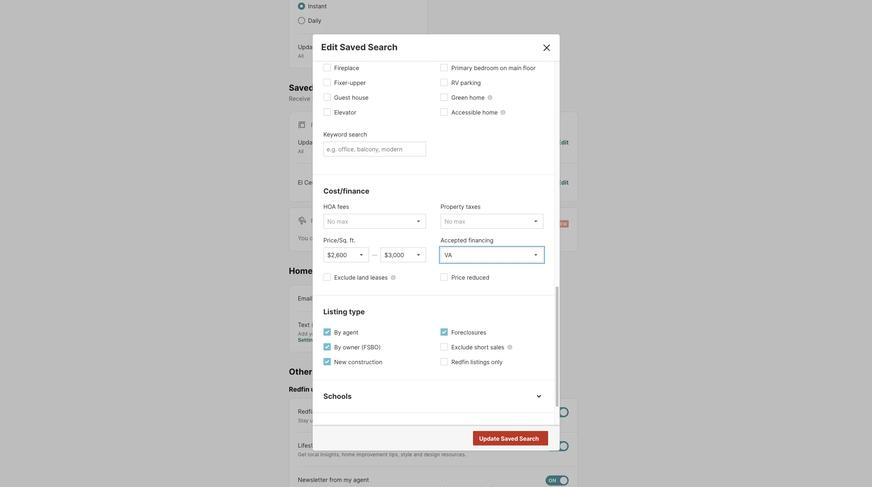 Task type: vqa. For each thing, say whether or not it's contained in the screenshot.
FL to the middle
no



Task type: locate. For each thing, give the bounding box(es) containing it.
search up "e.g. office, balcony, modern" text box
[[349, 131, 367, 138]]

home right accessible
[[483, 109, 498, 116]]

& left tips in the bottom left of the page
[[323, 442, 327, 449]]

0 vertical spatial redfin
[[452, 359, 469, 366]]

listing
[[324, 308, 348, 316]]

phone
[[321, 331, 336, 337]]

up
[[310, 417, 316, 424]]

1 vertical spatial by
[[335, 344, 342, 351]]

& down tools
[[369, 425, 374, 434]]

add
[[298, 331, 308, 337]]

redfin
[[452, 359, 469, 366], [289, 386, 310, 393], [298, 408, 316, 415]]

test
[[325, 179, 337, 186]]

tools
[[364, 417, 376, 424]]

0 vertical spatial for
[[311, 122, 323, 129]]

green
[[452, 94, 468, 101]]

foreclosures
[[452, 329, 487, 336]]

1 vertical spatial edit button
[[558, 178, 569, 187]]

1 vertical spatial types
[[320, 139, 335, 146]]

1 edit button from the top
[[558, 138, 569, 155]]

0 vertical spatial search
[[433, 95, 452, 102]]

redfin left listings
[[452, 359, 469, 366]]

redfin for redfin listings only
[[452, 359, 469, 366]]

preferred
[[406, 95, 432, 102]]

update down the connect
[[480, 435, 500, 442]]

guest
[[335, 94, 351, 101]]

price
[[452, 274, 466, 281]]

to left the buy
[[421, 417, 426, 424]]

no results button
[[502, 432, 547, 446]]

fixer-upper
[[335, 79, 366, 87]]

1 vertical spatial home
[[483, 109, 498, 116]]

home up accessible home
[[470, 94, 485, 101]]

update types all down keyword
[[298, 139, 335, 154]]

home for accessible home
[[483, 109, 498, 116]]

on
[[501, 64, 507, 72], [384, 95, 391, 102], [412, 295, 419, 302], [336, 417, 342, 424]]

searches up —
[[359, 234, 384, 242]]

0 vertical spatial searches
[[316, 83, 354, 93]]

exclude left land
[[335, 274, 356, 281]]

all down daily radio
[[298, 53, 304, 59]]

0 vertical spatial &
[[369, 425, 374, 434]]

timely
[[312, 95, 329, 102]]

1 by from the top
[[335, 329, 342, 336]]

1 horizontal spatial your
[[392, 95, 405, 102]]

0 vertical spatial by
[[335, 329, 342, 336]]

edit saved search element
[[322, 42, 534, 53]]

edit button
[[558, 138, 569, 155], [558, 178, 569, 187]]

0 horizontal spatial search
[[368, 42, 398, 53]]

(fsbo)
[[362, 344, 381, 351]]

update down daily radio
[[298, 43, 318, 51]]

resources.
[[442, 452, 467, 458]]

stay
[[298, 417, 309, 424]]

for left sale
[[311, 122, 323, 129]]

list box for property taxes
[[441, 214, 544, 229]]

exclude down foreclosures
[[452, 344, 473, 351]]

green home
[[452, 94, 485, 101]]

0 vertical spatial edit
[[322, 42, 338, 53]]

1 horizontal spatial search
[[433, 95, 452, 102]]

search inside dialog
[[349, 131, 367, 138]]

news
[[317, 408, 332, 415]]

& inside lifestyle & tips get local insights, home improvement tips, style and design resources.
[[323, 442, 327, 449]]

1 vertical spatial for
[[311, 217, 323, 224]]

instant
[[308, 3, 327, 10]]

open house & tour link
[[324, 424, 544, 435]]

cerrito
[[305, 179, 323, 186]]

open house & tour
[[324, 425, 391, 434]]

0 horizontal spatial to
[[318, 417, 323, 424]]

0 vertical spatial update types all
[[298, 43, 335, 59]]

0 vertical spatial your
[[392, 95, 405, 102]]

searches inside the saved searches receive timely notifications based on your preferred search filters.
[[316, 83, 354, 93]]

on left the main
[[501, 64, 507, 72]]

only
[[492, 359, 503, 366]]

by
[[335, 329, 342, 336], [335, 344, 342, 351]]

searches up guest
[[316, 83, 354, 93]]

1 horizontal spatial searches
[[359, 234, 384, 242]]

0 vertical spatial home
[[470, 94, 485, 101]]

1 horizontal spatial search
[[520, 435, 539, 442]]

1 vertical spatial redfin
[[289, 386, 310, 393]]

parking
[[461, 79, 481, 87]]

home right insights,
[[342, 452, 355, 458]]

you
[[298, 234, 308, 242]]

from
[[330, 476, 342, 484]]

a
[[454, 417, 457, 424]]

saved searches receive timely notifications based on your preferred search filters.
[[289, 83, 470, 102]]

update saved search
[[480, 435, 539, 442]]

1 for from the top
[[311, 122, 323, 129]]

0 horizontal spatial and
[[377, 417, 386, 424]]

text
[[298, 321, 310, 328]]

1 vertical spatial agent
[[354, 476, 369, 484]]

sell
[[444, 417, 452, 424]]

el
[[298, 179, 303, 186]]

based
[[366, 95, 382, 102]]

to
[[318, 417, 323, 424], [421, 417, 426, 424]]

and up tour at bottom left
[[377, 417, 386, 424]]

update down for sale
[[298, 139, 318, 146]]

2 for from the top
[[311, 217, 323, 224]]

rentals
[[439, 234, 458, 242]]

results
[[519, 435, 539, 443]]

saved inside button
[[501, 435, 519, 442]]

None checkbox
[[546, 407, 569, 417], [546, 441, 569, 452], [546, 407, 569, 417], [546, 441, 569, 452]]

2 vertical spatial redfin
[[298, 408, 316, 415]]

and right home,
[[474, 417, 483, 424]]

your
[[392, 95, 405, 102], [309, 331, 320, 337]]

1 vertical spatial searches
[[359, 234, 384, 242]]

on inside the saved searches receive timely notifications based on your preferred search filters.
[[384, 95, 391, 102]]

saved inside the saved searches receive timely notifications based on your preferred search filters.
[[289, 83, 314, 93]]

my
[[344, 476, 352, 484]]

list box down financing
[[441, 248, 544, 263]]

1 horizontal spatial to
[[421, 417, 426, 424]]

1 to from the left
[[318, 417, 323, 424]]

0 vertical spatial all
[[298, 53, 304, 59]]

other
[[289, 367, 313, 377]]

tour
[[375, 425, 391, 434]]

1 horizontal spatial and
[[414, 452, 423, 458]]

2 vertical spatial home
[[342, 452, 355, 458]]

house
[[344, 425, 367, 434]]

sale
[[324, 122, 339, 129]]

0 horizontal spatial your
[[309, 331, 320, 337]]

types down keyword
[[320, 139, 335, 146]]

all up the el
[[298, 148, 304, 154]]

new construction
[[335, 359, 383, 366]]

types up fireplace
[[320, 43, 335, 51]]

2 vertical spatial update
[[480, 435, 500, 442]]

search for update saved search
[[520, 435, 539, 442]]

fixer-
[[335, 79, 350, 87]]

redfin inside edit saved search dialog
[[452, 359, 469, 366]]

update types all down daily
[[298, 43, 335, 59]]

0 horizontal spatial &
[[323, 442, 327, 449]]

style
[[401, 452, 413, 458]]

0 horizontal spatial search
[[349, 131, 367, 138]]

1 horizontal spatial &
[[369, 425, 374, 434]]

1 vertical spatial search
[[349, 131, 367, 138]]

open
[[324, 425, 343, 434]]

list box up you can create saved searches while searching for rentals .
[[324, 214, 427, 229]]

agent.
[[524, 417, 539, 424]]

0 horizontal spatial exclude
[[335, 274, 356, 281]]

2 by from the top
[[335, 344, 342, 351]]

—
[[373, 252, 378, 258]]

home
[[470, 94, 485, 101], [483, 109, 498, 116], [342, 452, 355, 458]]

1 vertical spatial update types all
[[298, 139, 335, 154]]

2 all from the top
[[298, 148, 304, 154]]

2 edit button from the top
[[558, 178, 569, 187]]

and right style
[[414, 452, 423, 458]]

1 vertical spatial exclude
[[452, 344, 473, 351]]

redfin down other
[[289, 386, 310, 393]]

search
[[368, 42, 398, 53], [520, 435, 539, 442]]

0 vertical spatial search
[[368, 42, 398, 53]]

for
[[311, 122, 323, 129], [311, 217, 323, 224]]

1 vertical spatial &
[[323, 442, 327, 449]]

0 vertical spatial update
[[298, 43, 318, 51]]

improvement
[[357, 452, 388, 458]]

0 vertical spatial edit button
[[558, 138, 569, 155]]

1 vertical spatial all
[[298, 148, 304, 154]]

hoa fees
[[324, 203, 349, 211]]

schools link
[[324, 391, 544, 402]]

0 vertical spatial agent
[[343, 329, 359, 336]]

lifestyle
[[298, 442, 321, 449]]

update types all
[[298, 43, 335, 59], [298, 139, 335, 154]]

1 vertical spatial your
[[309, 331, 320, 337]]

0 vertical spatial exclude
[[335, 274, 356, 281]]

your up settings
[[309, 331, 320, 337]]

to right up
[[318, 417, 323, 424]]

exclude short sales
[[452, 344, 505, 351]]

&
[[369, 425, 374, 434], [323, 442, 327, 449]]

search inside button
[[520, 435, 539, 442]]

1 all from the top
[[298, 53, 304, 59]]

list box
[[324, 214, 427, 229], [441, 214, 544, 229], [324, 248, 369, 263], [381, 248, 427, 263], [441, 248, 544, 263]]

on right date
[[336, 417, 342, 424]]

update saved search button
[[473, 431, 549, 446]]

0 vertical spatial types
[[320, 43, 335, 51]]

redfin inside redfin news stay up to date on redfin's tools and features, how to buy or sell a home, and connect with an agent.
[[298, 408, 316, 415]]

on right based
[[384, 95, 391, 102]]

rv parking
[[452, 79, 481, 87]]

your left preferred
[[392, 95, 405, 102]]

1 types from the top
[[320, 43, 335, 51]]

for left rent
[[311, 217, 323, 224]]

search left the green
[[433, 95, 452, 102]]

reduced
[[467, 274, 490, 281]]

by owner (fsbo)
[[335, 344, 381, 351]]

redfin up stay
[[298, 408, 316, 415]]

1 vertical spatial search
[[520, 435, 539, 442]]

1 horizontal spatial exclude
[[452, 344, 473, 351]]

None checkbox
[[546, 476, 569, 486]]

list box down ft.
[[324, 248, 369, 263]]

add your phone number in
[[298, 331, 363, 337]]

keyword
[[324, 131, 347, 138]]

list box up financing
[[441, 214, 544, 229]]

account settings link
[[298, 331, 384, 343]]

0 horizontal spatial searches
[[316, 83, 354, 93]]

exclude
[[335, 274, 356, 281], [452, 344, 473, 351]]



Task type: describe. For each thing, give the bounding box(es) containing it.
listing type
[[324, 308, 365, 316]]

edit inside dialog
[[322, 42, 338, 53]]

list box for accepted financing
[[441, 248, 544, 263]]

rent
[[324, 217, 340, 224]]

searching
[[402, 234, 429, 242]]

daily
[[308, 17, 322, 24]]

1 update types all from the top
[[298, 43, 335, 59]]

how
[[410, 417, 420, 424]]

el cerrito test 1
[[298, 179, 341, 186]]

edit saved search dialog
[[313, 0, 560, 479]]

elevator
[[335, 109, 357, 116]]

leases
[[371, 274, 388, 281]]

schools
[[324, 392, 352, 401]]

and inside lifestyle & tips get local insights, home improvement tips, style and design resources.
[[414, 452, 423, 458]]

notifications
[[330, 95, 364, 102]]

home for green home
[[470, 94, 485, 101]]

house
[[352, 94, 369, 101]]

2 types from the top
[[320, 139, 335, 146]]

accessible
[[452, 109, 481, 116]]

for rent
[[311, 217, 340, 224]]

for
[[430, 234, 438, 242]]

no
[[510, 435, 518, 443]]

with
[[505, 417, 516, 424]]

exclude land leases
[[335, 274, 388, 281]]

list box for hoa fees
[[324, 214, 427, 229]]

text (sms)
[[298, 321, 328, 328]]

always
[[391, 295, 410, 302]]

accepted financing
[[441, 237, 494, 244]]

2 to from the left
[[421, 417, 426, 424]]

2 vertical spatial edit
[[558, 179, 569, 186]]

account
[[363, 331, 384, 337]]

for for for sale
[[311, 122, 323, 129]]

can
[[310, 234, 320, 242]]

primary
[[452, 64, 473, 72]]

& inside edit saved search dialog
[[369, 425, 374, 434]]

Instant radio
[[298, 3, 305, 10]]

2 update types all from the top
[[298, 139, 335, 154]]

land
[[358, 274, 369, 281]]

number
[[338, 331, 356, 337]]

for for for rent
[[311, 217, 323, 224]]

price reduced
[[452, 274, 490, 281]]

your inside the saved searches receive timely notifications based on your preferred search filters.
[[392, 95, 405, 102]]

while
[[386, 234, 400, 242]]

on inside redfin news stay up to date on redfin's tools and features, how to buy or sell a home, and connect with an agent.
[[336, 417, 342, 424]]

date
[[324, 417, 335, 424]]

bedroom
[[474, 64, 499, 72]]

updates
[[311, 386, 337, 393]]

Daily radio
[[298, 17, 305, 24]]

upper
[[350, 79, 366, 87]]

short
[[475, 344, 489, 351]]

redfin news stay up to date on redfin's tools and features, how to buy or sell a home, and connect with an agent.
[[298, 408, 539, 424]]

on inside edit saved search dialog
[[501, 64, 507, 72]]

tours
[[315, 266, 336, 276]]

on right always on the bottom of page
[[412, 295, 419, 302]]

home
[[289, 266, 313, 276]]

redfin's
[[344, 417, 363, 424]]

1 vertical spatial edit
[[558, 139, 569, 146]]

update inside update saved search button
[[480, 435, 500, 442]]

filters.
[[453, 95, 470, 102]]

tips,
[[389, 452, 400, 458]]

price/sq.
[[324, 237, 348, 244]]

guest house
[[335, 94, 369, 101]]

agent inside edit saved search dialog
[[343, 329, 359, 336]]

home,
[[458, 417, 473, 424]]

features,
[[388, 417, 409, 424]]

cost/finance
[[324, 187, 370, 196]]

ft.
[[350, 237, 356, 244]]

redfin listings only
[[452, 359, 503, 366]]

new
[[335, 359, 347, 366]]

list box down while
[[381, 248, 427, 263]]

by for by owner (fsbo)
[[335, 344, 342, 351]]

buy
[[428, 417, 437, 424]]

for sale
[[311, 122, 339, 129]]

design
[[424, 452, 440, 458]]

account settings
[[298, 331, 384, 343]]

accepted
[[441, 237, 467, 244]]

.
[[458, 234, 460, 242]]

exclude for exclude short sales
[[452, 344, 473, 351]]

owner
[[343, 344, 360, 351]]

1 vertical spatial update
[[298, 139, 318, 146]]

get
[[298, 452, 307, 458]]

other emails
[[289, 367, 341, 377]]

construction
[[349, 359, 383, 366]]

accessible home
[[452, 109, 498, 116]]

exclude for exclude land leases
[[335, 274, 356, 281]]

redfin for redfin updates
[[289, 386, 310, 393]]

taxes
[[466, 203, 481, 211]]

emails
[[314, 367, 341, 377]]

by agent
[[335, 329, 359, 336]]

home tours
[[289, 266, 336, 276]]

edit saved search
[[322, 42, 398, 53]]

settings
[[298, 337, 319, 343]]

search for edit saved search
[[368, 42, 398, 53]]

newsletter
[[298, 476, 328, 484]]

type
[[349, 308, 365, 316]]

fireplace
[[335, 64, 359, 72]]

by for by agent
[[335, 329, 342, 336]]

email
[[298, 295, 313, 302]]

e.g. office, balcony, modern text field
[[327, 146, 423, 153]]

redfin updates
[[289, 386, 337, 393]]

always on
[[391, 295, 419, 302]]

listings
[[471, 359, 490, 366]]

home inside lifestyle & tips get local insights, home improvement tips, style and design resources.
[[342, 452, 355, 458]]

keyword search
[[324, 131, 367, 138]]

search inside the saved searches receive timely notifications based on your preferred search filters.
[[433, 95, 452, 102]]

hoa
[[324, 203, 336, 211]]

sales
[[491, 344, 505, 351]]

2 horizontal spatial and
[[474, 417, 483, 424]]

property
[[441, 203, 465, 211]]

connect
[[485, 417, 504, 424]]



